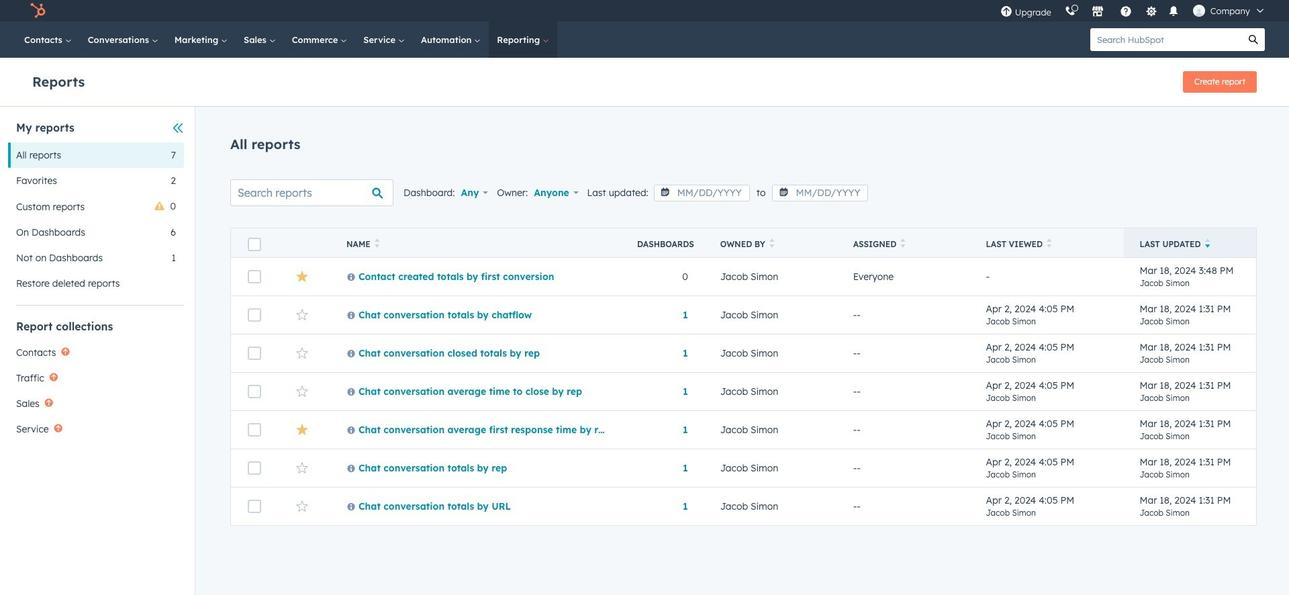 Task type: locate. For each thing, give the bounding box(es) containing it.
press to sort. image for 2nd press to sort. "element" from the right
[[901, 238, 906, 248]]

0 horizontal spatial press to sort. image
[[375, 238, 380, 248]]

MM/DD/YYYY text field
[[654, 185, 750, 201], [773, 185, 869, 201]]

1 horizontal spatial mm/dd/yyyy text field
[[773, 185, 869, 201]]

2 press to sort. image from the left
[[1047, 238, 1052, 248]]

3 press to sort. element from the left
[[901, 238, 906, 250]]

1 horizontal spatial press to sort. image
[[901, 238, 906, 248]]

2 press to sort. image from the left
[[901, 238, 906, 248]]

menu
[[994, 0, 1274, 21]]

0 horizontal spatial press to sort. image
[[770, 238, 775, 248]]

jacob simon image
[[1193, 5, 1206, 17]]

press to sort. image
[[375, 238, 380, 248], [901, 238, 906, 248]]

press to sort. image
[[770, 238, 775, 248], [1047, 238, 1052, 248]]

banner
[[32, 67, 1257, 93]]

press to sort. element
[[375, 238, 380, 250], [770, 238, 775, 250], [901, 238, 906, 250], [1047, 238, 1052, 250]]

1 press to sort. image from the left
[[770, 238, 775, 248]]

report collections element
[[8, 319, 184, 442]]

1 horizontal spatial press to sort. image
[[1047, 238, 1052, 248]]

0 horizontal spatial mm/dd/yyyy text field
[[654, 185, 750, 201]]

press to sort. image for fourth press to sort. "element" from the right
[[375, 238, 380, 248]]

1 press to sort. image from the left
[[375, 238, 380, 248]]

2 press to sort. element from the left
[[770, 238, 775, 250]]

1 press to sort. element from the left
[[375, 238, 380, 250]]

1 mm/dd/yyyy text field from the left
[[654, 185, 750, 201]]



Task type: vqa. For each thing, say whether or not it's contained in the screenshot.
Ascending sort. Press to sort descending. element
no



Task type: describe. For each thing, give the bounding box(es) containing it.
descending sort. press to sort ascending. element
[[1205, 238, 1210, 250]]

4 press to sort. element from the left
[[1047, 238, 1052, 250]]

report filters element
[[8, 120, 184, 296]]

descending sort. press to sort ascending. image
[[1205, 238, 1210, 248]]

marketplaces image
[[1092, 6, 1104, 18]]

Search reports search field
[[230, 179, 394, 206]]

2 mm/dd/yyyy text field from the left
[[773, 185, 869, 201]]

press to sort. image for second press to sort. "element"
[[770, 238, 775, 248]]

Search HubSpot search field
[[1091, 28, 1243, 51]]

press to sort. image for 1st press to sort. "element" from right
[[1047, 238, 1052, 248]]



